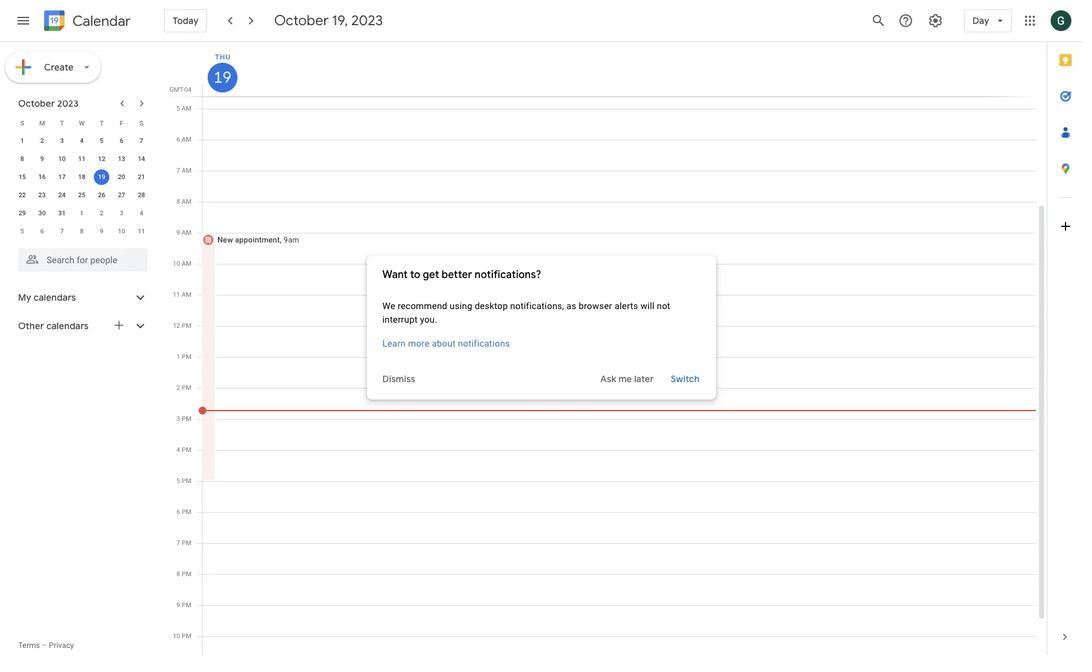Task type: describe. For each thing, give the bounding box(es) containing it.
2 s from the left
[[140, 119, 143, 127]]

8 for 8 pm
[[177, 571, 180, 578]]

6 for november 6 "element"
[[40, 228, 44, 235]]

31 element
[[54, 206, 70, 221]]

want to get better notifications?
[[383, 269, 542, 282]]

october for october 2023
[[18, 98, 55, 109]]

8 pm
[[177, 571, 192, 578]]

notifications,
[[511, 301, 564, 311]]

learn
[[383, 339, 406, 349]]

terms
[[18, 642, 40, 651]]

november 5 element
[[14, 224, 30, 240]]

18 element
[[74, 170, 90, 185]]

7 pm
[[177, 540, 192, 547]]

row containing 29
[[12, 205, 151, 223]]

desktop
[[475, 301, 508, 311]]

column header inside grid
[[202, 42, 1037, 96]]

16 element
[[34, 170, 50, 185]]

november 11 element
[[134, 224, 149, 240]]

27
[[118, 192, 125, 199]]

11 for 11 am
[[173, 291, 180, 298]]

calendar
[[73, 12, 131, 30]]

22 element
[[14, 188, 30, 203]]

want to get better notifications? heading
[[383, 267, 701, 283]]

october 2023
[[18, 98, 79, 109]]

am for 9 am
[[182, 229, 192, 236]]

25 element
[[74, 188, 90, 203]]

7 for 7 pm
[[177, 540, 180, 547]]

november 4 element
[[134, 206, 149, 221]]

gmt-04
[[169, 86, 192, 93]]

about
[[432, 339, 456, 349]]

row containing 1
[[12, 132, 151, 150]]

pm for 4 pm
[[182, 447, 192, 454]]

get
[[423, 269, 439, 282]]

2 pm
[[177, 385, 192, 392]]

9 for 9 am
[[177, 229, 180, 236]]

calendar heading
[[70, 12, 131, 30]]

pm for 5 pm
[[182, 478, 192, 485]]

22
[[19, 192, 26, 199]]

0 vertical spatial 1
[[20, 137, 24, 144]]

notifications
[[458, 339, 510, 349]]

october 2023 grid
[[12, 114, 151, 241]]

18
[[78, 173, 86, 181]]

november 3 element
[[114, 206, 129, 221]]

want to get better notifications? alert dialog
[[367, 256, 717, 400]]

24
[[58, 192, 66, 199]]

3 for november 3 element
[[120, 210, 123, 217]]

0 vertical spatial 2023
[[352, 12, 383, 30]]

using
[[450, 301, 473, 311]]

browser
[[579, 301, 613, 311]]

6 for 6 pm
[[177, 509, 180, 516]]

10 for 10 element
[[58, 155, 66, 162]]

10 for 10 am
[[173, 260, 180, 267]]

19, today element
[[94, 170, 110, 185]]

learn more about notifications link
[[383, 339, 510, 349]]

9 for november 9 element
[[100, 228, 104, 235]]

pm for 3 pm
[[182, 416, 192, 423]]

9 up the 16
[[40, 155, 44, 162]]

4 for "november 4" element
[[140, 210, 143, 217]]

2 for "november 2" element
[[100, 210, 104, 217]]

17
[[58, 173, 66, 181]]

2 t from the left
[[100, 119, 104, 127]]

terms link
[[18, 642, 40, 651]]

gmt-
[[169, 86, 184, 93]]

28
[[138, 192, 145, 199]]

0 vertical spatial 2
[[40, 137, 44, 144]]

25
[[78, 192, 86, 199]]

alerts
[[615, 301, 639, 311]]

11 for november 11 element
[[138, 228, 145, 235]]

5 for 5 am
[[177, 105, 180, 112]]

5 for 5 pm
[[177, 478, 180, 485]]

31
[[58, 210, 66, 217]]

10 pm
[[173, 633, 192, 640]]

30
[[38, 210, 46, 217]]

8 for 8 am
[[177, 198, 180, 205]]

14 element
[[134, 151, 149, 167]]

6 am
[[177, 136, 192, 143]]

10 element
[[54, 151, 70, 167]]

19
[[98, 173, 105, 181]]

29
[[19, 210, 26, 217]]

pm for 7 pm
[[182, 540, 192, 547]]

you.
[[420, 315, 438, 325]]

notifications?
[[475, 269, 542, 282]]

12 for 12 pm
[[173, 322, 180, 330]]

m
[[39, 119, 45, 127]]

today button
[[164, 9, 207, 32]]

to
[[410, 269, 421, 282]]

november 6 element
[[34, 224, 50, 240]]

pm for 2 pm
[[182, 385, 192, 392]]

4 for 4 pm
[[177, 447, 180, 454]]

not
[[657, 301, 671, 311]]

1 for the november 1 element
[[80, 210, 84, 217]]

will
[[641, 301, 655, 311]]

new appointment , 9am
[[218, 236, 299, 245]]

row containing s
[[12, 114, 151, 132]]

appointment
[[235, 236, 280, 245]]

4 pm
[[177, 447, 192, 454]]

5 up 12 element
[[100, 137, 104, 144]]

november 9 element
[[94, 224, 110, 240]]



Task type: locate. For each thing, give the bounding box(es) containing it.
6 down 30 element
[[40, 228, 44, 235]]

grid
[[166, 42, 1047, 656]]

6 pm from the top
[[182, 478, 192, 485]]

am for 7 am
[[182, 167, 192, 174]]

5 am from the top
[[182, 229, 192, 236]]

2 horizontal spatial 4
[[177, 447, 180, 454]]

None search field
[[0, 243, 161, 272]]

october up m
[[18, 98, 55, 109]]

pm down 5 pm
[[182, 509, 192, 516]]

5
[[177, 105, 180, 112], [100, 137, 104, 144], [20, 228, 24, 235], [177, 478, 180, 485]]

26
[[98, 192, 105, 199]]

2 down 1 pm
[[177, 385, 180, 392]]

1 inside grid
[[177, 353, 180, 361]]

1 horizontal spatial 2023
[[352, 12, 383, 30]]

6 down f in the left of the page
[[120, 137, 123, 144]]

pm up 5 pm
[[182, 447, 192, 454]]

interrupt
[[383, 315, 418, 325]]

3 for 3 pm
[[177, 416, 180, 423]]

am down 8 am at the left top
[[182, 229, 192, 236]]

5 for november 5 element
[[20, 228, 24, 235]]

5 down 29 element
[[20, 228, 24, 235]]

11
[[78, 155, 86, 162], [138, 228, 145, 235], [173, 291, 180, 298]]

21 element
[[134, 170, 149, 185]]

10 for 10 pm
[[173, 633, 180, 640]]

november 7 element
[[54, 224, 70, 240]]

10 up 11 am
[[173, 260, 180, 267]]

12 element
[[94, 151, 110, 167]]

1 for 1 pm
[[177, 353, 180, 361]]

12 for 12
[[98, 155, 105, 162]]

2023
[[352, 12, 383, 30], [57, 98, 79, 109]]

pm down 2 pm
[[182, 416, 192, 423]]

8 up '9 am' at left top
[[177, 198, 180, 205]]

0 horizontal spatial 1
[[20, 137, 24, 144]]

5 am
[[177, 105, 192, 112]]

6 row from the top
[[12, 205, 151, 223]]

3 up 10 element
[[60, 137, 64, 144]]

2 down '26' element at top
[[100, 210, 104, 217]]

2 vertical spatial 4
[[177, 447, 180, 454]]

6 down 5 am
[[177, 136, 180, 143]]

23
[[38, 192, 46, 199]]

21
[[138, 173, 145, 181]]

w
[[79, 119, 85, 127]]

2023 up 10 element
[[57, 98, 79, 109]]

pm for 10 pm
[[182, 633, 192, 640]]

4 row from the top
[[12, 168, 151, 186]]

row down the november 1 element
[[12, 223, 151, 241]]

new
[[218, 236, 233, 245]]

4 am from the top
[[182, 198, 192, 205]]

1 horizontal spatial s
[[140, 119, 143, 127]]

want
[[383, 269, 408, 282]]

04
[[184, 86, 192, 93]]

1 horizontal spatial 3
[[120, 210, 123, 217]]

t left f in the left of the page
[[100, 119, 104, 127]]

8 am
[[177, 198, 192, 205]]

pm for 1 pm
[[182, 353, 192, 361]]

24 element
[[54, 188, 70, 203]]

7 up 8 am at the left top
[[177, 167, 180, 174]]

2 horizontal spatial 1
[[177, 353, 180, 361]]

9 for 9 pm
[[177, 602, 180, 609]]

am down 5 am
[[182, 136, 192, 143]]

1 horizontal spatial 1
[[80, 210, 84, 217]]

november 1 element
[[74, 206, 90, 221]]

12 pm
[[173, 322, 192, 330]]

privacy link
[[49, 642, 74, 651]]

2023 right 19, at left
[[352, 12, 383, 30]]

1 vertical spatial 12
[[173, 322, 180, 330]]

3 am from the top
[[182, 167, 192, 174]]

5 pm from the top
[[182, 447, 192, 454]]

–
[[42, 642, 47, 651]]

8 for november 8 element
[[80, 228, 84, 235]]

2 for 2 pm
[[177, 385, 180, 392]]

15
[[19, 173, 26, 181]]

1 vertical spatial 2023
[[57, 98, 79, 109]]

am up 8 am at the left top
[[182, 167, 192, 174]]

2 horizontal spatial 11
[[173, 291, 180, 298]]

november 8 element
[[74, 224, 90, 240]]

2 horizontal spatial 2
[[177, 385, 180, 392]]

pm down 8 pm
[[182, 602, 192, 609]]

17 element
[[54, 170, 70, 185]]

11 pm from the top
[[182, 633, 192, 640]]

11 am
[[173, 291, 192, 298]]

tab list
[[1048, 42, 1084, 620]]

1 vertical spatial october
[[18, 98, 55, 109]]

6 inside "element"
[[40, 228, 44, 235]]

t left w
[[60, 119, 64, 127]]

9 up 10 am in the left top of the page
[[177, 229, 180, 236]]

am for 6 am
[[182, 136, 192, 143]]

pm down 1 pm
[[182, 385, 192, 392]]

11 up 18
[[78, 155, 86, 162]]

5 row from the top
[[12, 186, 151, 205]]

7 row from the top
[[12, 223, 151, 241]]

2 vertical spatial 1
[[177, 353, 180, 361]]

11 for 11 "element"
[[78, 155, 86, 162]]

am for 10 am
[[182, 260, 192, 267]]

1 up 15
[[20, 137, 24, 144]]

9 am
[[177, 229, 192, 236]]

october for october 19, 2023
[[274, 12, 329, 30]]

3
[[60, 137, 64, 144], [120, 210, 123, 217], [177, 416, 180, 423]]

9 up "10 pm"
[[177, 602, 180, 609]]

1 horizontal spatial t
[[100, 119, 104, 127]]

row down 25 "element"
[[12, 205, 151, 223]]

1 pm from the top
[[182, 322, 192, 330]]

pm up 2 pm
[[182, 353, 192, 361]]

12 inside row
[[98, 155, 105, 162]]

11 down "november 4" element
[[138, 228, 145, 235]]

pm
[[182, 322, 192, 330], [182, 353, 192, 361], [182, 385, 192, 392], [182, 416, 192, 423], [182, 447, 192, 454], [182, 478, 192, 485], [182, 509, 192, 516], [182, 540, 192, 547], [182, 571, 192, 578], [182, 602, 192, 609], [182, 633, 192, 640]]

am for 11 am
[[182, 291, 192, 298]]

4 down w
[[80, 137, 84, 144]]

main drawer image
[[16, 13, 31, 28]]

privacy
[[49, 642, 74, 651]]

0 vertical spatial 3
[[60, 137, 64, 144]]

2 row from the top
[[12, 132, 151, 150]]

recommend
[[398, 301, 448, 311]]

4 down "28" element
[[140, 210, 143, 217]]

30 element
[[34, 206, 50, 221]]

0 horizontal spatial t
[[60, 119, 64, 127]]

1 horizontal spatial 4
[[140, 210, 143, 217]]

8
[[20, 155, 24, 162], [177, 198, 180, 205], [80, 228, 84, 235], [177, 571, 180, 578]]

0 horizontal spatial 4
[[80, 137, 84, 144]]

19 cell
[[92, 168, 112, 186]]

row up the november 1 element
[[12, 186, 151, 205]]

0 horizontal spatial october
[[18, 98, 55, 109]]

am for 5 am
[[182, 105, 192, 112]]

row up 18
[[12, 150, 151, 168]]

pm for 6 pm
[[182, 509, 192, 516]]

1 horizontal spatial october
[[274, 12, 329, 30]]

today
[[173, 15, 199, 27]]

1 down 12 pm
[[177, 353, 180, 361]]

t
[[60, 119, 64, 127], [100, 119, 104, 127]]

3 down 27 element
[[120, 210, 123, 217]]

2 inside "november 2" element
[[100, 210, 104, 217]]

october 19, 2023
[[274, 12, 383, 30]]

1 vertical spatial 4
[[140, 210, 143, 217]]

8 up 15
[[20, 155, 24, 162]]

0 horizontal spatial 2023
[[57, 98, 79, 109]]

7 am
[[177, 167, 192, 174]]

2 down m
[[40, 137, 44, 144]]

20
[[118, 173, 125, 181]]

0 vertical spatial 4
[[80, 137, 84, 144]]

s right f in the left of the page
[[140, 119, 143, 127]]

0 horizontal spatial 3
[[60, 137, 64, 144]]

0 horizontal spatial 11
[[78, 155, 86, 162]]

11 element
[[74, 151, 90, 167]]

row group containing 1
[[12, 132, 151, 241]]

october
[[274, 12, 329, 30], [18, 98, 55, 109]]

5 down gmt-
[[177, 105, 180, 112]]

column header
[[202, 42, 1037, 96]]

10 down november 3 element
[[118, 228, 125, 235]]

row containing 8
[[12, 150, 151, 168]]

16
[[38, 173, 46, 181]]

2
[[40, 137, 44, 144], [100, 210, 104, 217], [177, 385, 180, 392]]

6 for 6 am
[[177, 136, 180, 143]]

pm down 6 pm
[[182, 540, 192, 547]]

19,
[[332, 12, 348, 30]]

4 up 5 pm
[[177, 447, 180, 454]]

am down '9 am' at left top
[[182, 260, 192, 267]]

9am
[[284, 236, 299, 245]]

1 am from the top
[[182, 105, 192, 112]]

terms – privacy
[[18, 642, 74, 651]]

9
[[40, 155, 44, 162], [100, 228, 104, 235], [177, 229, 180, 236], [177, 602, 180, 609]]

26 element
[[94, 188, 110, 203]]

27 element
[[114, 188, 129, 203]]

7 pm from the top
[[182, 509, 192, 516]]

pm down 9 pm
[[182, 633, 192, 640]]

23 element
[[34, 188, 50, 203]]

0 vertical spatial 12
[[98, 155, 105, 162]]

3 pm from the top
[[182, 385, 192, 392]]

10 up 17
[[58, 155, 66, 162]]

2 vertical spatial 11
[[173, 291, 180, 298]]

7 down 31 element
[[60, 228, 64, 235]]

11 inside "element"
[[78, 155, 86, 162]]

13 element
[[114, 151, 129, 167]]

9 pm from the top
[[182, 571, 192, 578]]

november 2 element
[[94, 206, 110, 221]]

0 horizontal spatial s
[[20, 119, 24, 127]]

7 up 14
[[140, 137, 143, 144]]

am up 12 pm
[[182, 291, 192, 298]]

8 up 9 pm
[[177, 571, 180, 578]]

29 element
[[14, 206, 30, 221]]

8 pm from the top
[[182, 540, 192, 547]]

pm up 1 pm
[[182, 322, 192, 330]]

1 horizontal spatial 2
[[100, 210, 104, 217]]

9 down "november 2" element
[[100, 228, 104, 235]]

10 for november 10 element in the left top of the page
[[118, 228, 125, 235]]

7 am from the top
[[182, 291, 192, 298]]

12
[[98, 155, 105, 162], [173, 322, 180, 330]]

13
[[118, 155, 125, 162]]

4
[[80, 137, 84, 144], [140, 210, 143, 217], [177, 447, 180, 454]]

october left 19, at left
[[274, 12, 329, 30]]

row containing 22
[[12, 186, 151, 205]]

pm for 8 pm
[[182, 571, 192, 578]]

f
[[120, 119, 123, 127]]

1 vertical spatial 11
[[138, 228, 145, 235]]

2 vertical spatial 3
[[177, 416, 180, 423]]

9 pm
[[177, 602, 192, 609]]

1 horizontal spatial 12
[[173, 322, 180, 330]]

5 down 4 pm
[[177, 478, 180, 485]]

0 vertical spatial 11
[[78, 155, 86, 162]]

6 am from the top
[[182, 260, 192, 267]]

am
[[182, 105, 192, 112], [182, 136, 192, 143], [182, 167, 192, 174], [182, 198, 192, 205], [182, 229, 192, 236], [182, 260, 192, 267], [182, 291, 192, 298]]

10
[[58, 155, 66, 162], [118, 228, 125, 235], [173, 260, 180, 267], [173, 633, 180, 640]]

1 down 25 "element"
[[80, 210, 84, 217]]

s left m
[[20, 119, 24, 127]]

row down w
[[12, 132, 151, 150]]

1 row from the top
[[12, 114, 151, 132]]

row up 25
[[12, 168, 151, 186]]

as
[[567, 301, 577, 311]]

7 for november 7 element
[[60, 228, 64, 235]]

am up '9 am' at left top
[[182, 198, 192, 205]]

14
[[138, 155, 145, 162]]

2 am from the top
[[182, 136, 192, 143]]

1 vertical spatial 3
[[120, 210, 123, 217]]

1 pm
[[177, 353, 192, 361]]

pm for 12 pm
[[182, 322, 192, 330]]

row up 11 "element"
[[12, 114, 151, 132]]

10 pm from the top
[[182, 602, 192, 609]]

more
[[408, 339, 430, 349]]

3 row from the top
[[12, 150, 151, 168]]

6 pm
[[177, 509, 192, 516]]

0 horizontal spatial 12
[[98, 155, 105, 162]]

pm down 4 pm
[[182, 478, 192, 485]]

2 horizontal spatial 3
[[177, 416, 180, 423]]

1 s from the left
[[20, 119, 24, 127]]

12 up 19
[[98, 155, 105, 162]]

am down 04 on the left of page
[[182, 105, 192, 112]]

am for 8 am
[[182, 198, 192, 205]]

7 for 7 am
[[177, 167, 180, 174]]

1 vertical spatial 2
[[100, 210, 104, 217]]

pm down 7 pm
[[182, 571, 192, 578]]

7
[[140, 137, 143, 144], [177, 167, 180, 174], [60, 228, 64, 235], [177, 540, 180, 547]]

3 down 2 pm
[[177, 416, 180, 423]]

8 down the november 1 element
[[80, 228, 84, 235]]

4 pm from the top
[[182, 416, 192, 423]]

pm for 9 pm
[[182, 602, 192, 609]]

we recommend using desktop notifications, as browser alerts will not interrupt you.
[[383, 301, 671, 325]]

2 vertical spatial 2
[[177, 385, 180, 392]]

11 inside grid
[[173, 291, 180, 298]]

20 element
[[114, 170, 129, 185]]

12 down 11 am
[[173, 322, 180, 330]]

2 pm from the top
[[182, 353, 192, 361]]

5 pm
[[177, 478, 192, 485]]

28 element
[[134, 188, 149, 203]]

november 10 element
[[114, 224, 129, 240]]

10 am
[[173, 260, 192, 267]]

0 vertical spatial october
[[274, 12, 329, 30]]

1 t from the left
[[60, 119, 64, 127]]

row containing 15
[[12, 168, 151, 186]]

1 vertical spatial 1
[[80, 210, 84, 217]]

grid containing new appointment
[[166, 42, 1047, 656]]

15 element
[[14, 170, 30, 185]]

,
[[280, 236, 282, 245]]

we
[[383, 301, 396, 311]]

1 horizontal spatial 11
[[138, 228, 145, 235]]

calendar element
[[41, 8, 131, 36]]

row group
[[12, 132, 151, 241]]

row containing 5
[[12, 223, 151, 241]]

0 horizontal spatial 2
[[40, 137, 44, 144]]

6 down 5 pm
[[177, 509, 180, 516]]

3 pm
[[177, 416, 192, 423]]

better
[[442, 269, 472, 282]]

6
[[177, 136, 180, 143], [120, 137, 123, 144], [40, 228, 44, 235], [177, 509, 180, 516]]

learn more about notifications
[[383, 339, 510, 349]]

7 down 6 pm
[[177, 540, 180, 547]]

row
[[12, 114, 151, 132], [12, 132, 151, 150], [12, 150, 151, 168], [12, 168, 151, 186], [12, 186, 151, 205], [12, 205, 151, 223], [12, 223, 151, 241]]

11 down 10 am in the left top of the page
[[173, 291, 180, 298]]

10 down 9 pm
[[173, 633, 180, 640]]



Task type: vqa. For each thing, say whether or not it's contained in the screenshot.
Hours
no



